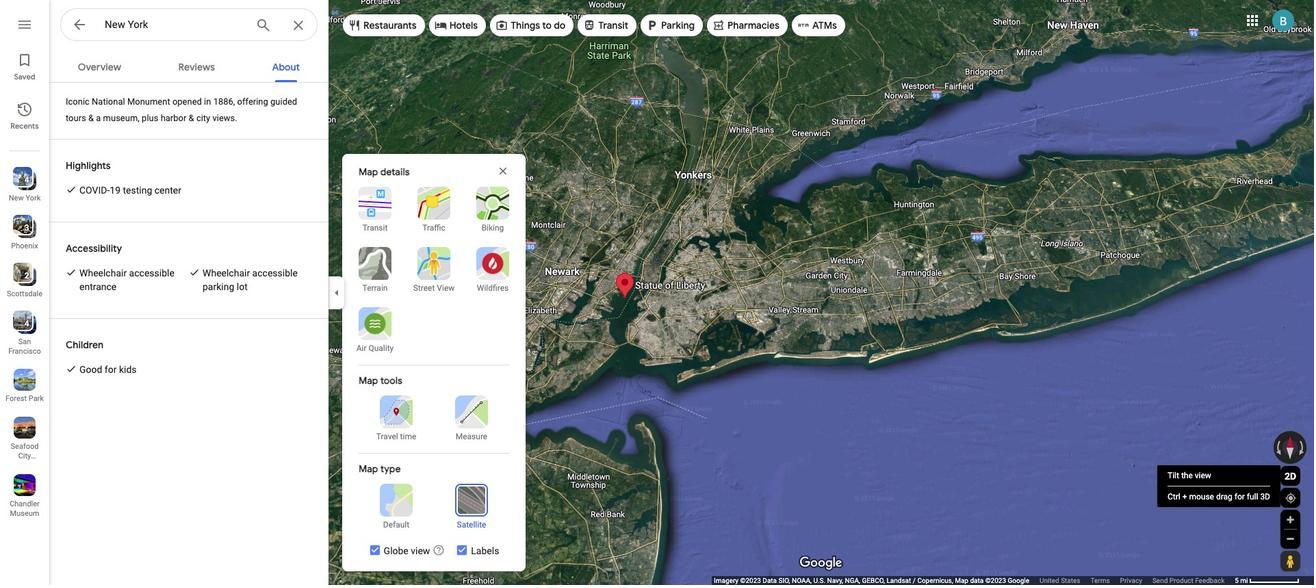 Task type: describe. For each thing, give the bounding box(es) containing it.
0 vertical spatial transit
[[599, 19, 629, 32]]

biking
[[482, 223, 504, 233]]

things to do button
[[490, 9, 574, 42]]

travel
[[376, 432, 398, 442]]

street view
[[413, 284, 455, 293]]

accessible for wheelchair accessible entrance
[[129, 268, 175, 279]]

time
[[400, 432, 417, 442]]

seafood city supermarket
[[5, 442, 48, 471]]

0 vertical spatial view
[[1196, 471, 1212, 481]]

send product feedback button
[[1153, 577, 1225, 586]]

3
[[24, 223, 29, 233]]

navy,
[[828, 577, 844, 585]]

biking button
[[468, 187, 518, 234]]

imagery
[[714, 577, 739, 585]]

map details
[[359, 166, 410, 178]]

terms button
[[1091, 577, 1111, 586]]

wheelchair for entrance
[[79, 268, 127, 279]]

monument
[[127, 97, 170, 107]]

guided
[[271, 97, 297, 107]]

travel time
[[376, 432, 417, 442]]

hotels
[[450, 19, 478, 32]]

chandler museum
[[10, 500, 40, 518]]


[[71, 15, 88, 34]]

forest park
[[6, 394, 44, 403]]

travel time button
[[366, 396, 427, 442]]

museum
[[10, 510, 39, 518]]

recents
[[11, 121, 39, 131]]

tilt the view
[[1168, 471, 1212, 481]]

quality
[[369, 344, 394, 353]]

reviews
[[178, 61, 215, 73]]

overview
[[78, 61, 121, 73]]

in
[[204, 97, 211, 107]]

0 vertical spatial transit button
[[578, 9, 637, 42]]

none field inside new york field
[[105, 16, 245, 33]]

tilt
[[1168, 471, 1180, 481]]

data
[[763, 577, 777, 585]]

air quality
[[357, 344, 394, 353]]

good for kids
[[79, 364, 137, 375]]

map for map tools
[[359, 375, 378, 387]]

a
[[96, 113, 101, 123]]

to
[[543, 19, 552, 32]]

zoom out and see the world in 3d tooltip
[[433, 544, 445, 557]]

privacy
[[1121, 577, 1143, 585]]

2d
[[1285, 471, 1297, 482]]

wheelchair accessible entrance
[[79, 268, 175, 292]]

pharmacies button
[[707, 9, 788, 42]]

parking
[[203, 281, 234, 292]]

things
[[511, 19, 540, 32]]

accessible for wheelchair accessible parking lot
[[252, 268, 298, 279]]

for inside the good for kids element
[[105, 364, 117, 375]]

hotels button
[[429, 9, 486, 42]]

united
[[1040, 577, 1060, 585]]

mi
[[1241, 577, 1249, 585]]

new york
[[9, 194, 41, 203]]

map for map details
[[359, 166, 378, 178]]

restaurants
[[364, 19, 417, 32]]

recents button
[[0, 96, 49, 134]]

united states button
[[1040, 577, 1081, 586]]

tab list inside google maps element
[[49, 49, 329, 82]]

views.
[[213, 113, 237, 123]]

plus
[[142, 113, 158, 123]]

center
[[155, 185, 181, 196]]

copernicus,
[[918, 577, 954, 585]]

labels
[[471, 546, 500, 557]]

u.s.
[[814, 577, 826, 585]]

zoom in image
[[1286, 515, 1296, 525]]

terrain button
[[351, 247, 400, 294]]

5 mi
[[1236, 577, 1249, 585]]

about
[[272, 61, 300, 73]]

1 vertical spatial transit button
[[351, 187, 400, 234]]

about statue of liberty region
[[49, 83, 329, 586]]

sio,
[[779, 577, 791, 585]]

data
[[971, 577, 984, 585]]

scottsdale
[[7, 290, 42, 299]]

Labels checkbox
[[456, 544, 500, 558]]

menu image
[[16, 16, 33, 33]]

phoenix
[[11, 242, 38, 251]]

pharmacies
[[728, 19, 780, 32]]

restaurants button
[[343, 9, 425, 42]]

show your location image
[[1286, 492, 1298, 505]]

covid-19 testing center
[[79, 185, 181, 196]]

default
[[383, 521, 410, 530]]

collapse side panel image
[[329, 285, 344, 300]]

2d button
[[1281, 466, 1301, 486]]

city
[[196, 113, 210, 123]]

ctrl + mouse drag for full 3d
[[1168, 492, 1271, 502]]

Globe view checkbox
[[369, 544, 430, 558]]

1886,
[[213, 97, 235, 107]]

2 & from the left
[[189, 113, 194, 123]]

tours
[[66, 113, 86, 123]]

kids
[[119, 364, 137, 375]]

privacy button
[[1121, 577, 1143, 586]]

show street view coverage image
[[1281, 551, 1301, 572]]

google
[[1008, 577, 1030, 585]]

send product feedback
[[1153, 577, 1225, 585]]

 button
[[60, 8, 99, 44]]

united states
[[1040, 577, 1081, 585]]

2 places element
[[15, 270, 29, 282]]

saved button
[[0, 47, 49, 85]]



Task type: vqa. For each thing, say whether or not it's contained in the screenshot.
Wheelchair in Wheelchair accessible parking lot
yes



Task type: locate. For each thing, give the bounding box(es) containing it.
wildfires button
[[468, 247, 518, 294]]

iconic
[[66, 97, 90, 107]]

good
[[79, 364, 102, 375]]

google maps element
[[0, 0, 1315, 586]]

 search field
[[60, 8, 318, 44]]

chandler
[[10, 500, 40, 509]]

1 4 from the top
[[24, 175, 29, 185]]

/
[[913, 577, 916, 585]]

full
[[1248, 492, 1259, 502]]

2 accessible from the left
[[252, 268, 298, 279]]

ctrl
[[1168, 492, 1181, 502]]

type
[[381, 463, 401, 475]]

accessible inside wheelchair accessible parking lot
[[252, 268, 298, 279]]

4 for san
[[24, 319, 29, 329]]

wheelchair up entrance at top
[[79, 268, 127, 279]]

footer
[[714, 577, 1236, 586]]

has wheelchair accessible entrance element
[[79, 266, 189, 294]]

19
[[110, 185, 121, 196]]

zoom out image
[[1286, 534, 1296, 544]]

view
[[437, 284, 455, 293]]

New York field
[[60, 8, 318, 42]]

3 places element
[[15, 222, 29, 234]]

accessibility
[[66, 242, 122, 255]]

©2023
[[741, 577, 761, 585], [986, 577, 1007, 585]]

1 vertical spatial 4
[[24, 319, 29, 329]]

Default radio
[[366, 484, 427, 531]]

street view button
[[410, 247, 459, 294]]

4 places element up the new york
[[15, 174, 29, 186]]

0 horizontal spatial ©2023
[[741, 577, 761, 585]]

for left kids in the bottom of the page
[[105, 364, 117, 375]]

view right the
[[1196, 471, 1212, 481]]

map left data
[[956, 577, 969, 585]]

seafood
[[11, 442, 39, 451]]

0 horizontal spatial transit
[[363, 223, 388, 233]]

list containing saved
[[0, 0, 49, 586]]

york
[[26, 194, 41, 203]]

san francisco
[[8, 338, 41, 356]]

for
[[105, 364, 117, 375], [1235, 492, 1246, 502]]

wheelchair inside wheelchair accessible entrance
[[79, 268, 127, 279]]

view inside option
[[411, 546, 430, 557]]

statue of liberty main content
[[49, 49, 329, 586]]

new
[[9, 194, 24, 203]]

0 horizontal spatial transit button
[[351, 187, 400, 234]]

1 wheelchair from the left
[[79, 268, 127, 279]]

measure
[[456, 432, 488, 442]]

transit right do
[[599, 19, 629, 32]]

Satellite radio
[[442, 484, 502, 531]]

map left tools
[[359, 375, 378, 387]]

0 horizontal spatial &
[[88, 113, 94, 123]]

view left zoom out and see the world in 3d tooltip
[[411, 546, 430, 557]]

0 horizontal spatial accessible
[[129, 268, 175, 279]]

atms button
[[792, 9, 846, 42]]

supermarket
[[5, 462, 48, 471]]

covid-19 testing center element
[[79, 184, 181, 197]]

measure button
[[442, 396, 502, 442]]

4 places element for new
[[15, 174, 29, 186]]

1 horizontal spatial transit button
[[578, 9, 637, 42]]

0 horizontal spatial wheelchair
[[79, 268, 127, 279]]

transit button down map details
[[351, 187, 400, 234]]

city
[[18, 452, 31, 461]]

traffic
[[423, 223, 446, 233]]

4 places element up san
[[15, 318, 29, 330]]

©2023 left data
[[741, 577, 761, 585]]

& left city at the top left of the page
[[189, 113, 194, 123]]

has wheelchair accessible parking lot element
[[203, 266, 312, 294]]

0 horizontal spatial view
[[411, 546, 430, 557]]

1 horizontal spatial ©2023
[[986, 577, 1007, 585]]

footer inside google maps element
[[714, 577, 1236, 586]]

the
[[1182, 471, 1194, 481]]

gebco,
[[863, 577, 886, 585]]

park
[[29, 394, 44, 403]]

map tools
[[359, 375, 403, 387]]

tab list containing overview
[[49, 49, 329, 82]]

imagery ©2023 data sio, noaa, u.s. navy, nga, gebco, landsat / copernicus, map data ©2023 google
[[714, 577, 1030, 585]]

4 up the new york
[[24, 175, 29, 185]]

5 mi button
[[1236, 577, 1301, 585]]

1 horizontal spatial view
[[1196, 471, 1212, 481]]

1 vertical spatial view
[[411, 546, 430, 557]]

lot
[[237, 281, 248, 292]]

product
[[1170, 577, 1194, 585]]

1 horizontal spatial accessible
[[252, 268, 298, 279]]

0 horizontal spatial for
[[105, 364, 117, 375]]

google account: brad klo  
(klobrad84@gmail.com) image
[[1273, 9, 1295, 31]]

transit button right do
[[578, 9, 637, 42]]

transit up "terrain" "button"
[[363, 223, 388, 233]]

4 for new
[[24, 175, 29, 185]]

drag
[[1217, 492, 1233, 502]]

opened
[[173, 97, 202, 107]]

1 ©2023 from the left
[[741, 577, 761, 585]]

air
[[357, 344, 367, 353]]

highlights
[[66, 160, 111, 172]]

None field
[[105, 16, 245, 33]]

map left details
[[359, 166, 378, 178]]

3d
[[1261, 492, 1271, 502]]

0 vertical spatial 4 places element
[[15, 174, 29, 186]]

transit
[[599, 19, 629, 32], [363, 223, 388, 233]]

satellite
[[457, 521, 487, 530]]

accessible inside wheelchair accessible entrance
[[129, 268, 175, 279]]

wheelchair inside wheelchair accessible parking lot
[[203, 268, 250, 279]]

close image
[[497, 165, 510, 177]]

map for map type
[[359, 463, 378, 475]]

4 places element
[[15, 174, 29, 186], [15, 318, 29, 330]]

2 ©2023 from the left
[[986, 577, 1007, 585]]

seafood city supermarket button
[[0, 412, 49, 471]]

air quality button
[[351, 308, 400, 354]]

saved
[[14, 72, 35, 82]]

2 wheelchair from the left
[[203, 268, 250, 279]]

1 accessible from the left
[[129, 268, 175, 279]]

4 up san
[[24, 319, 29, 329]]

traffic button
[[410, 187, 459, 234]]

noaa,
[[792, 577, 812, 585]]

1 vertical spatial transit
[[363, 223, 388, 233]]

offering
[[237, 97, 268, 107]]

transit button
[[578, 9, 637, 42], [351, 187, 400, 234]]

0 vertical spatial for
[[105, 364, 117, 375]]

terms
[[1091, 577, 1111, 585]]

2 4 places element from the top
[[15, 318, 29, 330]]

map type
[[359, 463, 401, 475]]

& left a
[[88, 113, 94, 123]]

1 horizontal spatial transit
[[599, 19, 629, 32]]

details
[[381, 166, 410, 178]]

1 horizontal spatial wheelchair
[[203, 268, 250, 279]]

0 vertical spatial 4
[[24, 175, 29, 185]]

5
[[1236, 577, 1240, 585]]

1 vertical spatial for
[[1235, 492, 1246, 502]]

parking button
[[641, 9, 703, 42]]

1 horizontal spatial for
[[1235, 492, 1246, 502]]

1 4 places element from the top
[[15, 174, 29, 186]]

for left the full
[[1235, 492, 1246, 502]]

things to do
[[511, 19, 566, 32]]

wildfires
[[477, 284, 509, 293]]

list
[[0, 0, 49, 586]]

send
[[1153, 577, 1169, 585]]

feedback
[[1196, 577, 1225, 585]]

+
[[1183, 492, 1188, 502]]

1 & from the left
[[88, 113, 94, 123]]

san
[[18, 338, 31, 347]]

1 vertical spatial 4 places element
[[15, 318, 29, 330]]

1 horizontal spatial &
[[189, 113, 194, 123]]

covid-
[[79, 185, 110, 196]]

wheelchair up 'parking'
[[203, 268, 250, 279]]

©2023 right data
[[986, 577, 1007, 585]]

about button
[[261, 49, 311, 82]]

map left type
[[359, 463, 378, 475]]

2 4 from the top
[[24, 319, 29, 329]]

overview button
[[67, 49, 132, 82]]

good for kids element
[[79, 363, 137, 377]]

street
[[413, 284, 435, 293]]

tab list
[[49, 49, 329, 82]]

forest park button
[[0, 364, 49, 406]]

4 places element for san
[[15, 318, 29, 330]]

wheelchair for parking
[[203, 268, 250, 279]]

footer containing imagery ©2023 data sio, noaa, u.s. navy, nga, gebco, landsat / copernicus, map data ©2023 google
[[714, 577, 1236, 586]]

iconic national monument opened in 1886, offering guided tours & a museum, plus harbor & city views.
[[66, 97, 297, 123]]



